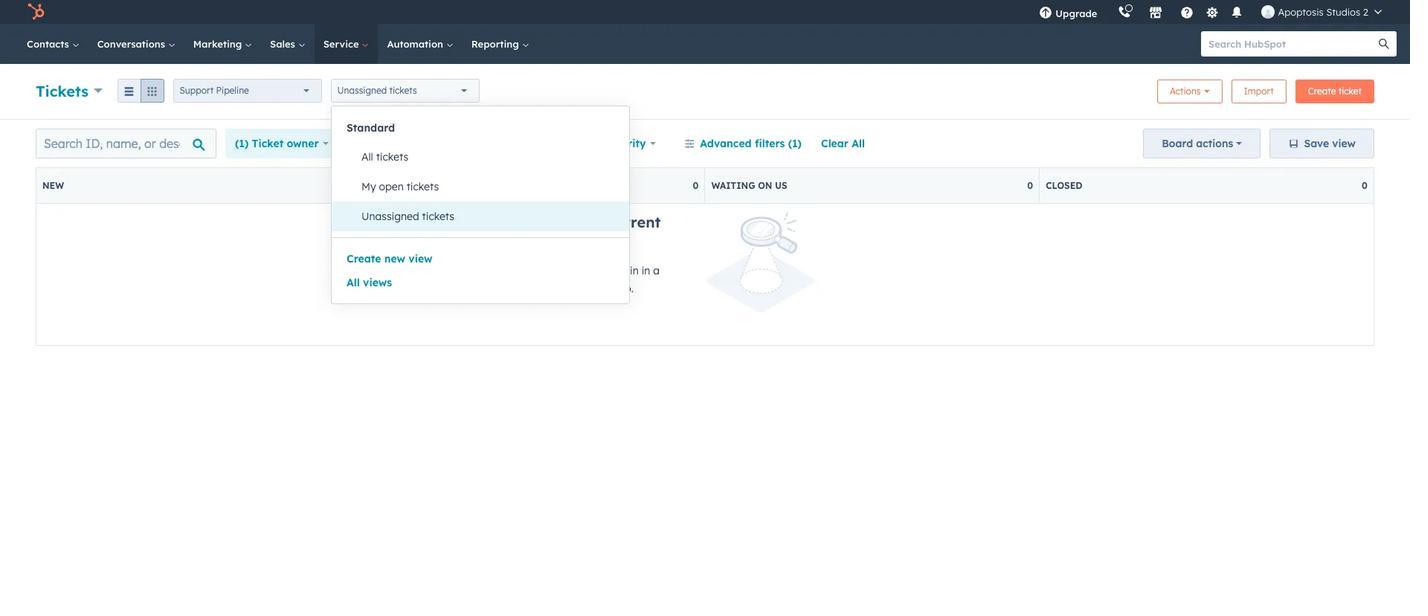 Task type: vqa. For each thing, say whether or not it's contained in the screenshot.
Calling Icon at the top right of page
yes



Task type: describe. For each thing, give the bounding box(es) containing it.
unassigned inside button
[[361, 210, 419, 223]]

(1) inside popup button
[[235, 137, 249, 150]]

conversations
[[97, 38, 168, 50]]

group inside tickets banner
[[117, 79, 164, 103]]

expecting to see new tickets? try again in a few seconds as the system catches up.
[[444, 264, 660, 295]]

seconds
[[464, 282, 504, 295]]

automation link
[[378, 24, 462, 64]]

unassigned tickets button
[[347, 202, 629, 231]]

calling icon image
[[1118, 6, 1132, 19]]

create for create ticket
[[1308, 86, 1336, 97]]

the inside expecting to see new tickets? try again in a few seconds as the system catches up.
[[521, 282, 537, 295]]

import
[[1244, 86, 1274, 97]]

waiting on contact
[[377, 180, 484, 191]]

to
[[495, 264, 505, 277]]

open
[[379, 180, 404, 193]]

clear all
[[821, 137, 865, 150]]

help button
[[1175, 0, 1200, 24]]

actions
[[1170, 86, 1201, 97]]

all views link
[[347, 276, 392, 289]]

all views
[[347, 276, 392, 289]]

upgrade image
[[1039, 7, 1053, 20]]

reporting link
[[462, 24, 538, 64]]

0 vertical spatial view
[[1332, 137, 1356, 150]]

new inside expecting to see new tickets? try again in a few seconds as the system catches up.
[[528, 264, 548, 277]]

no
[[444, 213, 465, 231]]

owner
[[287, 137, 319, 150]]

apoptosis studios 2 button
[[1253, 0, 1391, 24]]

again
[[611, 264, 639, 277]]

ticket
[[1339, 86, 1362, 97]]

search image
[[1379, 39, 1389, 49]]

tickets inside popup button
[[389, 85, 417, 96]]

standard button
[[332, 115, 629, 141]]

current
[[607, 213, 661, 231]]

contact
[[441, 180, 484, 191]]

views
[[363, 276, 392, 289]]

(1) inside "button"
[[788, 137, 802, 150]]

1 vertical spatial view
[[409, 252, 433, 266]]

create ticket
[[1308, 86, 1362, 97]]

see
[[508, 264, 525, 277]]

sales link
[[261, 24, 314, 64]]

waiting on us
[[711, 180, 787, 191]]

contacts
[[27, 38, 72, 50]]

upgrade
[[1056, 7, 1097, 19]]

filters.
[[444, 231, 490, 250]]

priority button
[[597, 129, 666, 158]]

filters
[[755, 137, 785, 150]]

2 horizontal spatial all
[[852, 137, 865, 150]]

0 for closed
[[1362, 180, 1368, 191]]

no tickets match the current filters.
[[444, 213, 661, 250]]

save
[[1304, 137, 1329, 150]]

support pipeline
[[180, 85, 249, 96]]

save view button
[[1270, 129, 1375, 158]]

create for create new view
[[347, 252, 381, 266]]

waiting for waiting on us
[[711, 180, 755, 191]]

marketplaces image
[[1150, 7, 1163, 20]]

clear
[[821, 137, 849, 150]]

my open tickets button
[[347, 172, 629, 202]]

on for us
[[758, 180, 772, 191]]

try
[[593, 264, 608, 277]]

(1) ticket owner button
[[225, 129, 339, 158]]

hubspot link
[[18, 3, 56, 21]]

marketing
[[193, 38, 245, 50]]

all for views
[[347, 276, 360, 289]]

system
[[540, 282, 575, 295]]

marketing link
[[184, 24, 261, 64]]

reporting
[[471, 38, 522, 50]]

actions button
[[1157, 80, 1222, 103]]

search button
[[1372, 31, 1397, 57]]

tickets inside no tickets match the current filters.
[[470, 213, 522, 231]]

contacts link
[[18, 24, 88, 64]]

settings image
[[1206, 6, 1219, 20]]

catches
[[578, 282, 616, 295]]

unassigned tickets button
[[331, 79, 479, 103]]

the inside no tickets match the current filters.
[[578, 213, 602, 231]]

support
[[180, 85, 214, 96]]

standard
[[347, 121, 395, 135]]



Task type: locate. For each thing, give the bounding box(es) containing it.
0 vertical spatial unassigned
[[337, 85, 387, 96]]

apoptosis
[[1278, 6, 1324, 18]]

1 vertical spatial the
[[521, 282, 537, 295]]

1 horizontal spatial the
[[578, 213, 602, 231]]

1 waiting from the left
[[377, 180, 421, 191]]

board actions button
[[1143, 129, 1261, 158]]

date
[[414, 137, 438, 150]]

unassigned
[[337, 85, 387, 96], [361, 210, 419, 223]]

marketplaces button
[[1141, 0, 1172, 24]]

2 vertical spatial create
[[347, 252, 381, 266]]

clear all button
[[811, 129, 875, 158]]

advanced
[[700, 137, 752, 150]]

on left us
[[758, 180, 772, 191]]

create up all views 'link'
[[347, 252, 381, 266]]

1 horizontal spatial new
[[528, 264, 548, 277]]

tickets inside popup button
[[36, 81, 89, 100]]

0 horizontal spatial on
[[424, 180, 438, 191]]

1 horizontal spatial tickets
[[470, 213, 522, 231]]

all left views in the left top of the page
[[347, 276, 360, 289]]

0 horizontal spatial tickets
[[36, 81, 89, 100]]

1 horizontal spatial view
[[1332, 137, 1356, 150]]

my open tickets
[[361, 180, 439, 193]]

tickets down contacts link
[[36, 81, 89, 100]]

calling icon button
[[1112, 2, 1138, 22]]

0 horizontal spatial new
[[384, 252, 405, 266]]

few
[[444, 282, 461, 295]]

2 waiting from the left
[[711, 180, 755, 191]]

conversations link
[[88, 24, 184, 64]]

the right match
[[578, 213, 602, 231]]

1 horizontal spatial on
[[758, 180, 772, 191]]

unassigned tickets up standard
[[337, 85, 417, 96]]

unassigned tickets inside unassigned tickets button
[[361, 210, 455, 223]]

unassigned down open
[[361, 210, 419, 223]]

closed
[[1046, 180, 1083, 191]]

0 horizontal spatial all
[[347, 276, 360, 289]]

0 left closed
[[1027, 180, 1033, 191]]

0 left open
[[358, 180, 364, 191]]

pipeline
[[216, 85, 249, 96]]

save view
[[1304, 137, 1356, 150]]

0 vertical spatial unassigned tickets
[[337, 85, 417, 96]]

tickets banner
[[36, 75, 1375, 104]]

tickets down my open tickets button
[[470, 213, 522, 231]]

automation
[[387, 38, 446, 50]]

view right save
[[1332, 137, 1356, 150]]

2 on from the left
[[758, 180, 772, 191]]

1 0 from the left
[[358, 180, 364, 191]]

waiting for waiting on contact
[[377, 180, 421, 191]]

create new view
[[347, 252, 433, 266]]

all tickets
[[361, 150, 408, 164]]

0 for waiting on contact
[[693, 180, 699, 191]]

create date button
[[367, 129, 458, 158]]

my
[[361, 180, 376, 193]]

1 on from the left
[[424, 180, 438, 191]]

0 vertical spatial create
[[1308, 86, 1336, 97]]

import button
[[1231, 80, 1287, 103]]

service link
[[314, 24, 378, 64]]

0 for new
[[358, 180, 364, 191]]

(1) right filters
[[788, 137, 802, 150]]

new right 'see' on the left top of page
[[528, 264, 548, 277]]

0 for waiting on us
[[1027, 180, 1033, 191]]

new inside button
[[384, 252, 405, 266]]

sales
[[270, 38, 298, 50]]

0 horizontal spatial (1)
[[235, 137, 249, 150]]

new up views in the left top of the page
[[384, 252, 405, 266]]

studios
[[1326, 6, 1361, 18]]

group
[[117, 79, 164, 103]]

tickets?
[[551, 264, 590, 277]]

0 left waiting on us on the top
[[693, 180, 699, 191]]

1 vertical spatial create
[[377, 137, 411, 150]]

help image
[[1181, 7, 1194, 20]]

service
[[323, 38, 362, 50]]

0
[[358, 180, 364, 191], [693, 180, 699, 191], [1027, 180, 1033, 191], [1362, 180, 1368, 191]]

notifications button
[[1225, 0, 1250, 24]]

a
[[653, 264, 660, 277]]

tickets
[[36, 81, 89, 100], [470, 213, 522, 231]]

(1) ticket owner
[[235, 137, 319, 150]]

0 horizontal spatial view
[[409, 252, 433, 266]]

notifications image
[[1231, 7, 1244, 20]]

the right 'as'
[[521, 282, 537, 295]]

create inside popup button
[[377, 137, 411, 150]]

create new view button
[[347, 250, 433, 268]]

create ticket button
[[1296, 80, 1375, 103]]

(1)
[[235, 137, 249, 150], [788, 137, 802, 150]]

create left ticket
[[1308, 86, 1336, 97]]

menu
[[1029, 0, 1392, 24]]

tickets button
[[36, 80, 102, 102]]

create down standard
[[377, 137, 411, 150]]

2 (1) from the left
[[788, 137, 802, 150]]

2 0 from the left
[[693, 180, 699, 191]]

waiting down advanced
[[711, 180, 755, 191]]

Search ID, name, or description search field
[[36, 129, 216, 158]]

new
[[42, 180, 64, 191]]

in
[[642, 264, 650, 277]]

match
[[527, 213, 574, 231]]

support pipeline button
[[173, 79, 322, 103]]

0 horizontal spatial the
[[521, 282, 537, 295]]

board
[[1162, 137, 1193, 150]]

all right clear
[[852, 137, 865, 150]]

board actions
[[1162, 137, 1234, 150]]

1 vertical spatial unassigned tickets
[[361, 210, 455, 223]]

3 0 from the left
[[1027, 180, 1033, 191]]

1 horizontal spatial (1)
[[788, 137, 802, 150]]

menu containing apoptosis studios 2
[[1029, 0, 1392, 24]]

tickets down 'automation'
[[389, 85, 417, 96]]

create
[[1308, 86, 1336, 97], [377, 137, 411, 150], [347, 252, 381, 266]]

0 vertical spatial the
[[578, 213, 602, 231]]

unassigned tickets inside unassigned tickets popup button
[[337, 85, 417, 96]]

unassigned tickets down my open tickets
[[361, 210, 455, 223]]

advanced filters (1) button
[[675, 129, 811, 158]]

0 down save view button
[[1362, 180, 1368, 191]]

apoptosis studios 2
[[1278, 6, 1369, 18]]

create for create date
[[377, 137, 411, 150]]

view left expecting on the left
[[409, 252, 433, 266]]

0 horizontal spatial waiting
[[377, 180, 421, 191]]

advanced filters (1)
[[700, 137, 802, 150]]

all tickets button
[[347, 142, 629, 172]]

on
[[424, 180, 438, 191], [758, 180, 772, 191]]

unassigned tickets
[[337, 85, 417, 96], [361, 210, 455, 223]]

ticket
[[252, 137, 284, 150]]

on left contact
[[424, 180, 438, 191]]

1 vertical spatial unassigned
[[361, 210, 419, 223]]

up.
[[619, 282, 634, 295]]

tickets down waiting on contact
[[422, 210, 455, 223]]

1 horizontal spatial waiting
[[711, 180, 755, 191]]

priority
[[607, 137, 646, 150]]

4 0 from the left
[[1362, 180, 1368, 191]]

create inside tickets banner
[[1308, 86, 1336, 97]]

tickets up open
[[376, 150, 408, 164]]

tara schultz image
[[1262, 5, 1275, 19]]

create date
[[377, 137, 438, 150]]

unassigned up standard
[[337, 85, 387, 96]]

2
[[1363, 6, 1369, 18]]

all for tickets
[[361, 150, 373, 164]]

unassigned inside popup button
[[337, 85, 387, 96]]

(1) left ticket
[[235, 137, 249, 150]]

expecting
[[444, 264, 492, 277]]

waiting
[[377, 180, 421, 191], [711, 180, 755, 191]]

all down standard
[[361, 150, 373, 164]]

hubspot image
[[27, 3, 45, 21]]

actions
[[1196, 137, 1234, 150]]

the
[[578, 213, 602, 231], [521, 282, 537, 295]]

us
[[775, 180, 787, 191]]

menu item
[[1108, 0, 1111, 24]]

Search HubSpot search field
[[1201, 31, 1383, 57]]

1 (1) from the left
[[235, 137, 249, 150]]

on for contact
[[424, 180, 438, 191]]

0 vertical spatial tickets
[[36, 81, 89, 100]]

1 vertical spatial tickets
[[470, 213, 522, 231]]

as
[[507, 282, 519, 295]]

1 horizontal spatial all
[[361, 150, 373, 164]]

tickets right open
[[407, 180, 439, 193]]

waiting right my
[[377, 180, 421, 191]]

view
[[1332, 137, 1356, 150], [409, 252, 433, 266]]



